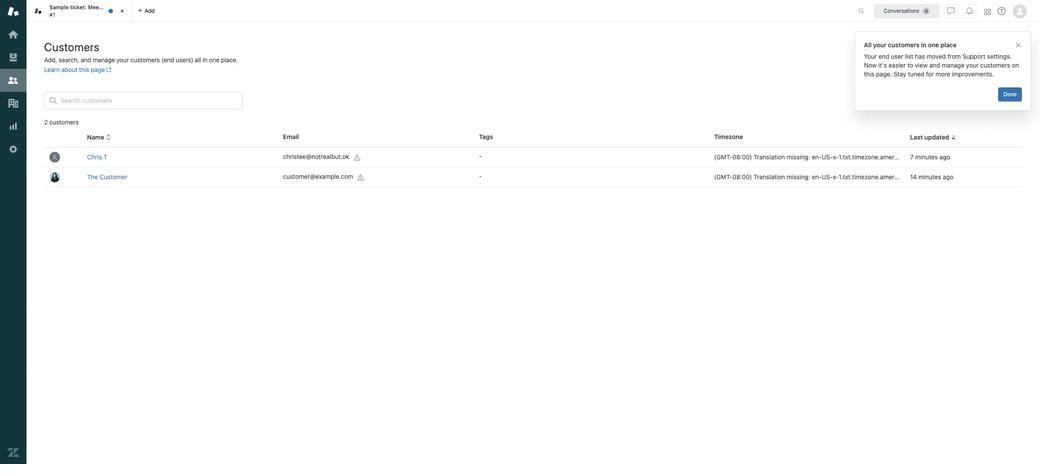 Task type: locate. For each thing, give the bounding box(es) containing it.
minutes for 14
[[919, 173, 942, 181]]

last
[[911, 133, 924, 141]]

and
[[81, 56, 91, 64], [930, 61, 941, 69]]

0 vertical spatial 08:00)
[[733, 153, 753, 161]]

one
[[929, 41, 940, 49], [209, 56, 220, 64]]

from
[[948, 53, 962, 60]]

last updated button
[[911, 133, 957, 141]]

0 vertical spatial one
[[929, 41, 940, 49]]

customer
[[994, 46, 1021, 54]]

0 vertical spatial translation
[[754, 153, 786, 161]]

(gmt- for 14 minutes ago
[[715, 173, 733, 181]]

1 vertical spatial translation
[[754, 173, 786, 181]]

chris t link
[[87, 153, 107, 161]]

in right all
[[203, 56, 208, 64]]

in up has
[[922, 41, 927, 49]]

customer@example.com
[[283, 173, 353, 180]]

this down now at top
[[865, 70, 875, 78]]

14
[[911, 173, 918, 181]]

1 (gmt-08:00) translation missing: en-us-x-1.txt.timezone.america_los_angeles from the top
[[715, 153, 941, 161]]

one left place. on the top left of the page
[[209, 56, 220, 64]]

learn about this page
[[44, 66, 105, 73]]

in inside customers add, search, and manage your customers (end users) all in one place.
[[203, 56, 208, 64]]

(gmt-
[[715, 153, 733, 161], [715, 173, 733, 181]]

ago
[[940, 153, 951, 161], [943, 173, 954, 181]]

it's
[[879, 61, 888, 69]]

2 translation from the top
[[754, 173, 786, 181]]

0 vertical spatial us-
[[822, 153, 833, 161]]

1 vertical spatial x-
[[833, 173, 839, 181]]

page
[[91, 66, 105, 73]]

place
[[941, 41, 957, 49]]

0 vertical spatial ago
[[940, 153, 951, 161]]

0 vertical spatial missing:
[[787, 153, 811, 161]]

0 vertical spatial x-
[[833, 153, 839, 161]]

1 vertical spatial in
[[203, 56, 208, 64]]

missing:
[[787, 153, 811, 161], [787, 173, 811, 181]]

place.
[[221, 56, 238, 64]]

customers inside customers add, search, and manage your customers (end users) all in one place.
[[131, 56, 160, 64]]

ago down updated
[[940, 153, 951, 161]]

1 en- from the top
[[812, 153, 822, 161]]

ago down 7 minutes ago
[[943, 173, 954, 181]]

chris t
[[87, 153, 107, 161]]

the
[[103, 4, 111, 11]]

about
[[61, 66, 77, 73]]

1 vertical spatial minutes
[[919, 173, 942, 181]]

1 vertical spatial 1.txt.timezone.america_los_angeles
[[839, 173, 941, 181]]

(gmt-08:00) translation missing: en-us-x-1.txt.timezone.america_los_angeles
[[715, 153, 941, 161], [715, 173, 941, 181]]

all
[[865, 41, 872, 49]]

1 vertical spatial (gmt-
[[715, 173, 733, 181]]

(opens in a new tab) image
[[105, 67, 112, 73]]

customers right 2
[[49, 118, 79, 126]]

2 - from the top
[[479, 172, 482, 180]]

on
[[1013, 61, 1020, 69]]

1 us- from the top
[[822, 153, 833, 161]]

minutes
[[916, 153, 939, 161], [919, 173, 942, 181]]

in
[[922, 41, 927, 49], [203, 56, 208, 64]]

this
[[79, 66, 89, 73], [865, 70, 875, 78]]

1 missing: from the top
[[787, 153, 811, 161]]

2 x- from the top
[[833, 173, 839, 181]]

2 1.txt.timezone.america_los_angeles from the top
[[839, 173, 941, 181]]

1 - from the top
[[479, 152, 482, 160]]

0 horizontal spatial one
[[209, 56, 220, 64]]

this left page
[[79, 66, 89, 73]]

users)
[[176, 56, 193, 64]]

tab
[[26, 0, 132, 22]]

0 horizontal spatial your
[[117, 56, 129, 64]]

manage inside "all your customers in one place your end user list has moved from support settings. now it's easier to view and manage your customers on this page. stay tuned for more improvements."
[[942, 61, 965, 69]]

1 horizontal spatial your
[[874, 41, 887, 49]]

0 vertical spatial 1.txt.timezone.america_los_angeles
[[839, 153, 941, 161]]

view
[[916, 61, 928, 69]]

minutes right "7"
[[916, 153, 939, 161]]

one inside customers add, search, and manage your customers (end users) all in one place.
[[209, 56, 220, 64]]

tab containing sample ticket: meet the ticket
[[26, 0, 132, 22]]

manage
[[93, 56, 115, 64], [942, 61, 965, 69]]

2 en- from the top
[[812, 173, 822, 181]]

minutes right 14
[[919, 173, 942, 181]]

08:00)
[[733, 153, 753, 161], [733, 173, 753, 181]]

en- for 14 minutes ago
[[812, 173, 822, 181]]

name
[[87, 133, 104, 141]]

1.txt.timezone.america_los_angeles
[[839, 153, 941, 161], [839, 173, 941, 181]]

updated
[[925, 133, 950, 141]]

0 horizontal spatial and
[[81, 56, 91, 64]]

and up the learn about this page link
[[81, 56, 91, 64]]

christee@notrealbut.ok
[[283, 153, 350, 160]]

1 vertical spatial en-
[[812, 173, 822, 181]]

7
[[911, 153, 914, 161]]

2 us- from the top
[[822, 173, 833, 181]]

2 missing: from the top
[[787, 173, 811, 181]]

easier
[[889, 61, 906, 69]]

add,
[[44, 56, 57, 64]]

1 vertical spatial ago
[[943, 173, 954, 181]]

0 horizontal spatial in
[[203, 56, 208, 64]]

ago for 7 minutes ago
[[940, 153, 951, 161]]

0 vertical spatial minutes
[[916, 153, 939, 161]]

2 (gmt- from the top
[[715, 173, 733, 181]]

en-
[[812, 153, 822, 161], [812, 173, 822, 181]]

sample
[[49, 4, 69, 11]]

improvements.
[[953, 70, 995, 78]]

0 vertical spatial -
[[479, 152, 482, 160]]

-
[[479, 152, 482, 160], [479, 172, 482, 180]]

0 vertical spatial in
[[922, 41, 927, 49]]

customers left (end
[[131, 56, 160, 64]]

get started image
[[8, 29, 19, 40]]

list
[[906, 53, 914, 60]]

us-
[[822, 153, 833, 161], [822, 173, 833, 181]]

0 vertical spatial (gmt-
[[715, 153, 733, 161]]

missing: for 7 minutes ago
[[787, 153, 811, 161]]

x-
[[833, 153, 839, 161], [833, 173, 839, 181]]

page.
[[877, 70, 893, 78]]

your
[[874, 41, 887, 49], [117, 56, 129, 64], [967, 61, 979, 69]]

0 horizontal spatial manage
[[93, 56, 115, 64]]

1 translation from the top
[[754, 153, 786, 161]]

0 vertical spatial (gmt-08:00) translation missing: en-us-x-1.txt.timezone.america_los_angeles
[[715, 153, 941, 161]]

chris
[[87, 153, 102, 161]]

one up moved
[[929, 41, 940, 49]]

1 1.txt.timezone.america_los_angeles from the top
[[839, 153, 941, 161]]

manage down "from"
[[942, 61, 965, 69]]

x- for 7 minutes ago
[[833, 153, 839, 161]]

1 vertical spatial -
[[479, 172, 482, 180]]

1 horizontal spatial manage
[[942, 61, 965, 69]]

close image
[[118, 7, 127, 15]]

1 horizontal spatial in
[[922, 41, 927, 49]]

manage up (opens in a new tab) image at the left of the page
[[93, 56, 115, 64]]

1 horizontal spatial one
[[929, 41, 940, 49]]

and down moved
[[930, 61, 941, 69]]

1.txt.timezone.america_los_angeles down "7"
[[839, 173, 941, 181]]

0 vertical spatial en-
[[812, 153, 822, 161]]

this inside "all your customers in one place your end user list has moved from support settings. now it's easier to view and manage your customers on this page. stay tuned for more improvements."
[[865, 70, 875, 78]]

customers up 'list' on the top right of page
[[889, 41, 920, 49]]

1 x- from the top
[[833, 153, 839, 161]]

1.txt.timezone.america_los_angeles up 14
[[839, 153, 941, 161]]

your inside customers add, search, and manage your customers (end users) all in one place.
[[117, 56, 129, 64]]

1 vertical spatial (gmt-08:00) translation missing: en-us-x-1.txt.timezone.america_los_angeles
[[715, 173, 941, 181]]

zendesk image
[[8, 447, 19, 458]]

translation
[[754, 153, 786, 161], [754, 173, 786, 181]]

admin image
[[8, 144, 19, 155]]

1 vertical spatial missing:
[[787, 173, 811, 181]]

1 (gmt- from the top
[[715, 153, 733, 161]]

tuned
[[909, 70, 925, 78]]

add customer button
[[974, 42, 1028, 59]]

08:00) for 14 minutes ago
[[733, 173, 753, 181]]

14 minutes ago
[[911, 173, 954, 181]]

2 08:00) from the top
[[733, 173, 753, 181]]

Search customers field
[[60, 97, 237, 105]]

1 horizontal spatial and
[[930, 61, 941, 69]]

(gmt-08:00) translation missing: en-us-x-1.txt.timezone.america_los_angeles for 7 minutes ago
[[715, 153, 941, 161]]

and inside "all your customers in one place your end user list has moved from support settings. now it's easier to view and manage your customers on this page. stay tuned for more improvements."
[[930, 61, 941, 69]]

1 08:00) from the top
[[733, 153, 753, 161]]

1 vertical spatial 08:00)
[[733, 173, 753, 181]]

support
[[963, 53, 986, 60]]

customers
[[889, 41, 920, 49], [131, 56, 160, 64], [981, 61, 1011, 69], [49, 118, 79, 126]]

2 (gmt-08:00) translation missing: en-us-x-1.txt.timezone.america_los_angeles from the top
[[715, 173, 941, 181]]

to
[[908, 61, 914, 69]]

the
[[87, 173, 98, 181]]

1 vertical spatial us-
[[822, 173, 833, 181]]

get help image
[[998, 7, 1006, 15]]

learn
[[44, 66, 60, 73]]

1 horizontal spatial this
[[865, 70, 875, 78]]

1 vertical spatial one
[[209, 56, 220, 64]]



Task type: describe. For each thing, give the bounding box(es) containing it.
the customer
[[87, 173, 128, 181]]

conversations
[[884, 7, 920, 14]]

main element
[[0, 0, 26, 464]]

stay
[[894, 70, 907, 78]]

zendesk products image
[[985, 9, 991, 15]]

add customer
[[981, 46, 1021, 54]]

meet
[[88, 4, 101, 11]]

unverified email image
[[354, 154, 361, 161]]

manage inside customers add, search, and manage your customers (end users) all in one place.
[[93, 56, 115, 64]]

x- for 14 minutes ago
[[833, 173, 839, 181]]

missing: for 14 minutes ago
[[787, 173, 811, 181]]

2
[[44, 118, 48, 126]]

done
[[1004, 91, 1017, 98]]

ago for 14 minutes ago
[[943, 173, 954, 181]]

(end
[[162, 56, 174, 64]]

reporting image
[[8, 121, 19, 132]]

customers
[[44, 40, 100, 53]]

2 horizontal spatial your
[[967, 61, 979, 69]]

user
[[892, 53, 904, 60]]

has
[[916, 53, 926, 60]]

search,
[[59, 56, 79, 64]]

ticket
[[112, 4, 127, 11]]

for
[[927, 70, 935, 78]]

t
[[104, 153, 107, 161]]

1.txt.timezone.america_los_angeles for 7 minutes ago
[[839, 153, 941, 161]]

(gmt- for 7 minutes ago
[[715, 153, 733, 161]]

end
[[879, 53, 890, 60]]

organizations image
[[8, 98, 19, 109]]

tabs tab list
[[26, 0, 850, 22]]

(gmt-08:00) translation missing: en-us-x-1.txt.timezone.america_los_angeles for 14 minutes ago
[[715, 173, 941, 181]]

now
[[865, 61, 877, 69]]

conversations button
[[875, 4, 940, 18]]

7 minutes ago
[[911, 153, 951, 161]]

customers down settings.
[[981, 61, 1011, 69]]

one inside "all your customers in one place your end user list has moved from support settings. now it's easier to view and manage your customers on this page. stay tuned for more improvements."
[[929, 41, 940, 49]]

in inside "all your customers in one place your end user list has moved from support settings. now it's easier to view and manage your customers on this page. stay tuned for more improvements."
[[922, 41, 927, 49]]

us- for 7 minutes ago
[[822, 153, 833, 161]]

us- for 14 minutes ago
[[822, 173, 833, 181]]

08:00) for 7 minutes ago
[[733, 153, 753, 161]]

#1
[[49, 11, 55, 18]]

2 customers
[[44, 118, 79, 126]]

customers image
[[8, 75, 19, 86]]

all your customers in one place dialog
[[855, 31, 1032, 111]]

1.txt.timezone.america_los_angeles for 14 minutes ago
[[839, 173, 941, 181]]

translation for 14 minutes ago
[[754, 173, 786, 181]]

and inside customers add, search, and manage your customers (end users) all in one place.
[[81, 56, 91, 64]]

all your customers in one place your end user list has moved from support settings. now it's easier to view and manage your customers on this page. stay tuned for more improvements.
[[865, 41, 1020, 78]]

- for christee@notrealbut.ok
[[479, 152, 482, 160]]

unverified email image
[[358, 174, 365, 181]]

en- for 7 minutes ago
[[812, 153, 822, 161]]

learn about this page link
[[44, 66, 112, 73]]

add
[[981, 46, 992, 54]]

0 horizontal spatial this
[[79, 66, 89, 73]]

minutes for 7
[[916, 153, 939, 161]]

done button
[[999, 87, 1023, 102]]

translation for 7 minutes ago
[[754, 153, 786, 161]]

views image
[[8, 52, 19, 63]]

ticket:
[[70, 4, 87, 11]]

settings.
[[988, 53, 1012, 60]]

last updated
[[911, 133, 950, 141]]

customer
[[100, 173, 128, 181]]

name button
[[87, 133, 111, 141]]

close image
[[1016, 42, 1023, 49]]

zendesk support image
[[8, 6, 19, 17]]

moved
[[927, 53, 947, 60]]

- for customer@example.com
[[479, 172, 482, 180]]

all
[[195, 56, 201, 64]]

your
[[865, 53, 878, 60]]

the customer link
[[87, 173, 128, 181]]

more
[[936, 70, 951, 78]]

sample ticket: meet the ticket #1
[[49, 4, 127, 18]]

customers add, search, and manage your customers (end users) all in one place.
[[44, 40, 238, 64]]



Task type: vqa. For each thing, say whether or not it's contained in the screenshot.
manage inside the Customers Add, search, and manage your customers (end users) all in one place.
yes



